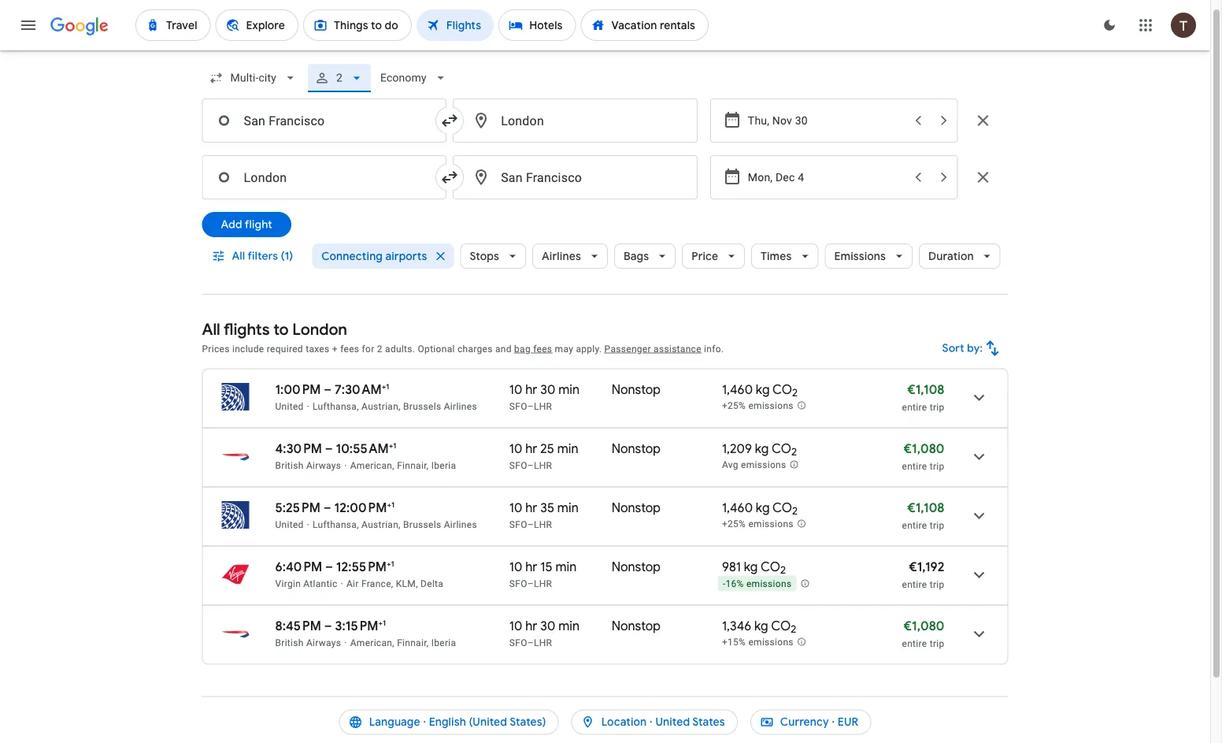 Task type: describe. For each thing, give the bounding box(es) containing it.
leaves san francisco international airport at 6:40 pm on thursday, november 30 and arrives at heathrow airport at 12:55 pm on friday, december 1. element
[[275, 559, 394, 575]]

+ for 10:55 am
[[389, 441, 393, 451]]

kg for 3:15 pm
[[755, 618, 769, 634]]

1,460 for 10 hr 30 min
[[722, 382, 753, 398]]

min for 10:55 am
[[558, 441, 579, 457]]

entire for 12:00 pm
[[903, 520, 928, 531]]

€1,080 entire trip for 1,209
[[903, 441, 945, 472]]

change appearance image
[[1091, 6, 1129, 44]]

trip for 12:00 pm
[[930, 520, 945, 531]]

€1,080 entire trip for 1,346
[[903, 618, 945, 649]]

airlines for 10 hr 35 min
[[444, 519, 477, 530]]

leaves san francisco international airport at 5:25 pm on thursday, november 30 and arrives at heathrow airport at 12:00 pm on friday, december 1. element
[[275, 500, 395, 516]]

trip for 3:15 pm
[[930, 638, 945, 649]]

delta
[[421, 578, 444, 589]]

2 inside popup button
[[336, 72, 343, 85]]

taxes
[[306, 344, 330, 355]]

€1,080 for 1,209
[[904, 441, 945, 457]]

+ for 3:15 pm
[[379, 618, 383, 628]]

entire for 12:55 pm
[[903, 579, 928, 590]]

nonstop flight. element for 12:55 pm
[[612, 559, 661, 578]]

nonstop for 12:55 pm
[[612, 559, 661, 575]]

flight details. leaves san francisco international airport at 4:30 pm on thursday, november 30 and arrives at heathrow airport at 10:55 am on friday, december 1. image
[[961, 438, 999, 476]]

stops
[[470, 249, 499, 264]]

duration button
[[920, 238, 1001, 275]]

virgin atlantic
[[275, 578, 338, 589]]

add
[[221, 218, 242, 232]]

airlines button
[[533, 238, 608, 275]]

10:55 am
[[336, 441, 389, 457]]

france,
[[362, 578, 394, 589]]

remove flight from san francisco to london on thu, nov 30 image
[[974, 111, 993, 130]]

€1,192 entire trip
[[903, 559, 945, 590]]

10 for 7:30 am
[[510, 382, 523, 398]]

2 button
[[308, 59, 371, 97]]

include
[[232, 344, 264, 355]]

bags button
[[615, 238, 676, 275]]

30 for 7:30 am
[[541, 382, 556, 398]]

trip for 12:55 pm
[[930, 579, 945, 590]]

prices include required taxes + fees for 2 adults. optional charges and bag fees may apply. passenger assistance
[[202, 344, 702, 355]]

airways for 4:30 pm
[[306, 460, 341, 471]]

Arrival time: 12:00 PM on  Friday, December 1. text field
[[334, 500, 395, 516]]

– inside 10 hr 15 min sfo – lhr
[[528, 578, 534, 589]]

flight details. leaves san francisco international airport at 5:25 pm on thursday, november 30 and arrives at heathrow airport at 12:00 pm on friday, december 1. image
[[961, 497, 999, 535]]

lufthansa, for 7:30 am
[[313, 401, 359, 412]]

min for 12:55 pm
[[556, 559, 577, 575]]

7:30 am
[[335, 382, 382, 398]]

sort
[[943, 342, 965, 356]]

united for 1:00 pm
[[275, 401, 304, 412]]

1:00 pm
[[275, 382, 321, 398]]

10 hr 15 min sfo – lhr
[[510, 559, 577, 589]]

6:40 pm
[[275, 559, 322, 575]]

virgin
[[275, 578, 301, 589]]

assistance
[[654, 344, 702, 355]]

british airways for 8:45 pm
[[275, 637, 341, 648]]

10 hr 25 min sfo – lhr
[[510, 441, 579, 471]]

(1)
[[281, 249, 293, 264]]

to
[[274, 320, 289, 340]]

1 for 10:55 am
[[393, 441, 397, 451]]

emissions button
[[825, 238, 913, 275]]

airports
[[386, 249, 427, 264]]

+25% emissions for 10 hr 35 min
[[722, 519, 794, 530]]

klm,
[[396, 578, 418, 589]]

– right 4:30 pm
[[325, 441, 333, 457]]

brussels for 12:00 pm
[[403, 519, 442, 530]]

total duration 10 hr 30 min. element for 1,460
[[510, 382, 612, 400]]

all flights to london
[[202, 320, 347, 340]]

10 for 10:55 am
[[510, 441, 523, 457]]

connecting
[[322, 249, 383, 264]]

2 for 10:55 am
[[792, 446, 797, 459]]

6:40 pm – 12:55 pm + 1
[[275, 559, 394, 575]]

25
[[541, 441, 555, 457]]

lhr for 10:55 am
[[534, 460, 552, 471]]

hr for 12:55 pm
[[526, 559, 538, 575]]

sort by:
[[943, 342, 984, 356]]

Departure time: 8:45 PM. text field
[[275, 618, 321, 634]]

swap origin and destination. image for departure text field related to remove flight from london to san francisco on mon, dec 4 image
[[441, 168, 460, 187]]

10 for 12:55 pm
[[510, 559, 523, 575]]

bag
[[515, 344, 531, 355]]

Departure time: 1:00 PM. text field
[[275, 382, 321, 398]]

british for 4:30 pm
[[275, 460, 304, 471]]

lhr for 7:30 am
[[534, 401, 552, 412]]

nonstop for 10:55 am
[[612, 441, 661, 457]]

sfo for 3:15 pm
[[510, 637, 528, 648]]

nonstop for 12:00 pm
[[612, 500, 661, 516]]

entire for 3:15 pm
[[903, 638, 928, 649]]

filters
[[248, 249, 278, 264]]

lufthansa, austrian, brussels airlines for 12:00 pm
[[313, 519, 477, 530]]

4:30 pm
[[275, 441, 322, 457]]

lhr for 12:55 pm
[[534, 578, 552, 589]]

hr for 10:55 am
[[526, 441, 538, 457]]

– inside 10 hr 35 min sfo – lhr
[[528, 519, 534, 530]]

hr for 12:00 pm
[[526, 500, 538, 516]]

and
[[496, 344, 512, 355]]

states
[[693, 715, 726, 730]]

co for 12:00 pm
[[773, 500, 793, 516]]

may
[[555, 344, 574, 355]]

16%
[[726, 579, 744, 590]]

all for all flights to london
[[202, 320, 220, 340]]

british for 8:45 pm
[[275, 637, 304, 648]]

12:00 pm
[[334, 500, 387, 516]]

kg for 10:55 am
[[755, 441, 769, 457]]

american, finnair, iberia for 3:15 pm
[[350, 637, 457, 648]]

all filters (1)
[[232, 249, 293, 264]]

required
[[267, 344, 303, 355]]

+ for 12:55 pm
[[387, 559, 391, 569]]

1192 euros text field
[[909, 559, 945, 575]]

1 for 12:55 pm
[[391, 559, 394, 569]]

4:30 pm – 10:55 am + 1
[[275, 441, 397, 457]]

+ for 12:00 pm
[[387, 500, 392, 510]]

1,460 kg co 2 for 10 hr 30 min
[[722, 382, 798, 400]]

duration
[[929, 249, 974, 264]]

stops button
[[461, 238, 526, 275]]

leaves san francisco international airport at 4:30 pm on thursday, november 30 and arrives at heathrow airport at 10:55 am on friday, december 1. element
[[275, 441, 397, 457]]

1,209
[[722, 441, 752, 457]]

total duration 10 hr 15 min. element
[[510, 559, 612, 578]]

flight details. leaves san francisco international airport at 6:40 pm on thursday, november 30 and arrives at heathrow airport at 12:55 pm on friday, december 1. image
[[961, 556, 999, 594]]

1,209 kg co 2
[[722, 441, 797, 459]]

main menu image
[[19, 16, 38, 35]]

london
[[293, 320, 347, 340]]

– right "1:00 pm" text box
[[324, 382, 332, 398]]

eur
[[838, 715, 859, 730]]

(united
[[469, 715, 508, 730]]

min for 7:30 am
[[559, 382, 580, 398]]

€1,108 entire trip for 10 hr 35 min
[[903, 500, 945, 531]]

lhr for 12:00 pm
[[534, 519, 552, 530]]

iberia for 10:55 am
[[432, 460, 457, 471]]

all filters (1) button
[[202, 238, 306, 275]]

981 kg co 2
[[722, 559, 786, 577]]

sort by: button
[[937, 330, 1009, 368]]

english (united states)
[[429, 715, 547, 730]]

Departure time: 6:40 PM. text field
[[275, 559, 322, 575]]

bag fees button
[[515, 344, 553, 355]]

+15% emissions
[[722, 637, 794, 648]]

apply.
[[576, 344, 602, 355]]

10 hr 35 min sfo – lhr
[[510, 500, 579, 530]]

10 hr 30 min sfo – lhr for 3:15 pm
[[510, 618, 580, 648]]

1108 euros text field for 10 hr 30 min
[[908, 382, 945, 398]]

remove flight from london to san francisco on mon, dec 4 image
[[974, 168, 993, 187]]

sfo for 7:30 am
[[510, 401, 528, 412]]

€1,108 for 10 hr 30 min
[[908, 382, 945, 398]]

airlines inside popup button
[[542, 249, 581, 264]]

8:45 pm
[[275, 618, 321, 634]]

Departure time: 4:30 PM. text field
[[275, 441, 322, 457]]

hr for 3:15 pm
[[526, 618, 538, 634]]

1080 euros text field
[[904, 441, 945, 457]]

location
[[602, 715, 647, 730]]

hr for 7:30 am
[[526, 382, 538, 398]]

1 for 3:15 pm
[[383, 618, 386, 628]]

passenger assistance button
[[605, 344, 702, 355]]

nonstop flight. element for 3:15 pm
[[612, 618, 661, 637]]

finnair, for 3:15 pm
[[397, 637, 429, 648]]

flights
[[224, 320, 270, 340]]



Task type: vqa. For each thing, say whether or not it's contained in the screenshot.
British for 8:45 PM
yes



Task type: locate. For each thing, give the bounding box(es) containing it.
kg up +15% emissions
[[755, 618, 769, 634]]

entire down €1,080 text box
[[903, 638, 928, 649]]

1 1,460 from the top
[[722, 382, 753, 398]]

american, for 3:15 pm
[[350, 637, 395, 648]]

+25% up 1,209
[[722, 401, 746, 412]]

1 €1,108 from the top
[[908, 382, 945, 398]]

1108 euros text field down sort
[[908, 382, 945, 398]]

5 entire from the top
[[903, 638, 928, 649]]

trip for 7:30 am
[[930, 402, 945, 413]]

0 horizontal spatial all
[[202, 320, 220, 340]]

airlines
[[542, 249, 581, 264], [444, 401, 477, 412], [444, 519, 477, 530]]

1 vertical spatial brussels
[[403, 519, 442, 530]]

+ down adults.
[[382, 382, 386, 392]]

connecting airports button
[[312, 238, 454, 275]]

1 10 hr 30 min sfo – lhr from the top
[[510, 382, 580, 412]]

entire up 1080 euros text box
[[903, 402, 928, 413]]

2 for 3:15 pm
[[791, 623, 797, 636]]

2 for 7:30 am
[[793, 387, 798, 400]]

10 hr 30 min sfo – lhr
[[510, 382, 580, 412], [510, 618, 580, 648]]

€1,108 entire trip up '€1,192'
[[903, 500, 945, 531]]

1,460 down avg
[[722, 500, 753, 516]]

kg inside 981 kg co 2
[[744, 559, 758, 575]]

+ right taxes
[[332, 344, 338, 355]]

0 horizontal spatial fees
[[341, 344, 360, 355]]

€1,108 entire trip for 10 hr 30 min
[[903, 382, 945, 413]]

1 hr from the top
[[526, 382, 538, 398]]

air
[[347, 578, 359, 589]]

€1,080 entire trip left flight details. leaves san francisco international airport at 8:45 pm on thursday, november 30 and arrives at heathrow airport at 3:15 pm on friday, december 1. image
[[903, 618, 945, 649]]

+ inside 8:45 pm – 3:15 pm + 1
[[379, 618, 383, 628]]

british airways down 8:45 pm
[[275, 637, 341, 648]]

2 +25% emissions from the top
[[722, 519, 794, 530]]

entire down €1,192 text box
[[903, 579, 928, 590]]

hr inside 10 hr 15 min sfo – lhr
[[526, 559, 538, 575]]

lhr down 10 hr 15 min sfo – lhr
[[534, 637, 552, 648]]

british airways for 4:30 pm
[[275, 460, 341, 471]]

3 entire from the top
[[903, 520, 928, 531]]

1 vertical spatial departure text field
[[748, 156, 905, 199]]

departure text field for remove flight from london to san francisco on mon, dec 4 image
[[748, 156, 905, 199]]

€1,108 for 10 hr 35 min
[[908, 500, 945, 516]]

0 vertical spatial total duration 10 hr 30 min. element
[[510, 382, 612, 400]]

2 vertical spatial united
[[656, 715, 690, 730]]

lhr inside 10 hr 15 min sfo – lhr
[[534, 578, 552, 589]]

1 vertical spatial €1,080 entire trip
[[903, 618, 945, 649]]

2 €1,080 from the top
[[904, 618, 945, 634]]

2 lufthansa, from the top
[[313, 519, 359, 530]]

1 right 3:15 pm
[[383, 618, 386, 628]]

trip down €1,192 text box
[[930, 579, 945, 590]]

total duration 10 hr 30 min. element down may
[[510, 382, 612, 400]]

€1,192
[[909, 559, 945, 575]]

1 vertical spatial 30
[[541, 618, 556, 634]]

leaves san francisco international airport at 1:00 pm on thursday, november 30 and arrives at heathrow airport at 7:30 am on friday, december 1. element
[[275, 382, 390, 398]]

1 right 7:30 am
[[386, 382, 390, 392]]

british
[[275, 460, 304, 471], [275, 637, 304, 648]]

5 nonstop flight. element from the top
[[612, 618, 661, 637]]

1:00 pm – 7:30 am + 1
[[275, 382, 390, 398]]

entire down 1080 euros text box
[[903, 461, 928, 472]]

+25% up '981'
[[722, 519, 746, 530]]

None text field
[[202, 99, 447, 143], [453, 99, 698, 143], [202, 156, 447, 200], [453, 156, 698, 200], [202, 99, 447, 143], [453, 99, 698, 143], [202, 156, 447, 200], [453, 156, 698, 200]]

emissions up 1,209 kg co 2
[[749, 401, 794, 412]]

5 trip from the top
[[930, 638, 945, 649]]

1 airways from the top
[[306, 460, 341, 471]]

austrian, down arrival time: 12:00 pm on  friday, december 1. text box
[[362, 519, 401, 530]]

0 vertical spatial iberia
[[432, 460, 457, 471]]

all for all filters (1)
[[232, 249, 245, 264]]

0 vertical spatial finnair,
[[397, 460, 429, 471]]

None field
[[202, 64, 305, 93], [374, 64, 455, 93], [202, 64, 305, 93], [374, 64, 455, 93]]

1,460 kg co 2 up 1,209 kg co 2
[[722, 382, 798, 400]]

passenger
[[605, 344, 652, 355]]

brussels for 7:30 am
[[403, 401, 442, 412]]

1 lufthansa, austrian, brussels airlines from the top
[[313, 401, 477, 412]]

american, finnair, iberia down arrival time: 3:15 pm on  friday, december 1. text box at left bottom
[[350, 637, 457, 648]]

co up avg emissions
[[772, 441, 792, 457]]

0 vertical spatial brussels
[[403, 401, 442, 412]]

kg up avg emissions
[[755, 441, 769, 457]]

+25% emissions up 981 kg co 2
[[722, 519, 794, 530]]

2 british from the top
[[275, 637, 304, 648]]

sfo down total duration 10 hr 25 min. element
[[510, 460, 528, 471]]

+25% for 10 hr 30 min
[[722, 401, 746, 412]]

1 iberia from the top
[[432, 460, 457, 471]]

-16% emissions
[[723, 579, 792, 590]]

trip left flight details. leaves san francisco international airport at 1:00 pm on thursday, november 30 and arrives at heathrow airport at 7:30 am on friday, december 1. icon
[[930, 402, 945, 413]]

sfo inside the 10 hr 25 min sfo – lhr
[[510, 460, 528, 471]]

co up +15% emissions
[[772, 618, 791, 634]]

1 brussels from the top
[[403, 401, 442, 412]]

0 vertical spatial lufthansa, austrian, brussels airlines
[[313, 401, 477, 412]]

– up the 10 hr 25 min sfo – lhr
[[528, 401, 534, 412]]

2 sfo from the top
[[510, 460, 528, 471]]

5 hr from the top
[[526, 618, 538, 634]]

emissions down 981 kg co 2
[[747, 579, 792, 590]]

2 total duration 10 hr 30 min. element from the top
[[510, 618, 612, 637]]

2 inside 1,346 kg co 2
[[791, 623, 797, 636]]

1,346
[[722, 618, 752, 634]]

1 10 from the top
[[510, 382, 523, 398]]

1 inside 6:40 pm – 12:55 pm + 1
[[391, 559, 394, 569]]

1 vertical spatial british airways
[[275, 637, 341, 648]]

2 1108 euros text field from the top
[[908, 500, 945, 516]]

finnair,
[[397, 460, 429, 471], [397, 637, 429, 648]]

Arrival time: 10:55 AM on  Friday, December 1. text field
[[336, 441, 397, 457]]

+
[[332, 344, 338, 355], [382, 382, 386, 392], [389, 441, 393, 451], [387, 500, 392, 510], [387, 559, 391, 569], [379, 618, 383, 628]]

total duration 10 hr 30 min. element for 1,346
[[510, 618, 612, 637]]

1 right 12:00 pm
[[392, 500, 395, 510]]

airways for 8:45 pm
[[306, 637, 341, 648]]

sfo down total duration 10 hr 35 min. element
[[510, 519, 528, 530]]

8:45 pm – 3:15 pm + 1
[[275, 618, 386, 634]]

co for 10:55 am
[[772, 441, 792, 457]]

1 inside 5:25 pm – 12:00 pm + 1
[[392, 500, 395, 510]]

0 vertical spatial airlines
[[542, 249, 581, 264]]

3 sfo from the top
[[510, 519, 528, 530]]

2 airways from the top
[[306, 637, 341, 648]]

10 inside 10 hr 35 min sfo – lhr
[[510, 500, 523, 516]]

0 vertical spatial 30
[[541, 382, 556, 398]]

Departure time: 5:25 PM. text field
[[275, 500, 321, 516]]

hr left 35 at the left of page
[[526, 500, 538, 516]]

avg
[[722, 460, 739, 471]]

co inside 1,346 kg co 2
[[772, 618, 791, 634]]

35
[[541, 500, 555, 516]]

0 vertical spatial british airways
[[275, 460, 341, 471]]

10 inside 10 hr 15 min sfo – lhr
[[510, 559, 523, 575]]

0 vertical spatial british
[[275, 460, 304, 471]]

2 fees from the left
[[534, 344, 553, 355]]

3:15 pm
[[335, 618, 379, 634]]

prices
[[202, 344, 230, 355]]

1 for 12:00 pm
[[392, 500, 395, 510]]

0 vertical spatial +25% emissions
[[722, 401, 794, 412]]

1 departure text field from the top
[[748, 100, 905, 142]]

2 10 hr 30 min sfo – lhr from the top
[[510, 618, 580, 648]]

1 +25% emissions from the top
[[722, 401, 794, 412]]

kg down avg emissions
[[756, 500, 770, 516]]

nonstop for 7:30 am
[[612, 382, 661, 398]]

min
[[559, 382, 580, 398], [558, 441, 579, 457], [558, 500, 579, 516], [556, 559, 577, 575], [559, 618, 580, 634]]

1 finnair, from the top
[[397, 460, 429, 471]]

1 british from the top
[[275, 460, 304, 471]]

price button
[[683, 238, 745, 275]]

min for 3:15 pm
[[559, 618, 580, 634]]

1,460 up 1,209
[[722, 382, 753, 398]]

austrian, for 12:00 pm
[[362, 519, 401, 530]]

10 hr 30 min sfo – lhr down bag fees button on the top of page
[[510, 382, 580, 412]]

american, down arrival time: 3:15 pm on  friday, december 1. text box at left bottom
[[350, 637, 395, 648]]

10 down 10 hr 15 min sfo – lhr
[[510, 618, 523, 634]]

10 down bag
[[510, 382, 523, 398]]

+ inside 6:40 pm – 12:55 pm + 1
[[387, 559, 391, 569]]

10 for 12:00 pm
[[510, 500, 523, 516]]

0 vertical spatial €1,080
[[904, 441, 945, 457]]

4 lhr from the top
[[534, 578, 552, 589]]

1 swap origin and destination. image from the top
[[441, 111, 460, 130]]

2 entire from the top
[[903, 461, 928, 472]]

emissions for 10:55 am
[[741, 460, 787, 471]]

emissions down 1,346 kg co 2
[[749, 637, 794, 648]]

€1,080
[[904, 441, 945, 457], [904, 618, 945, 634]]

optional
[[418, 344, 455, 355]]

flight details. leaves san francisco international airport at 1:00 pm on thursday, november 30 and arrives at heathrow airport at 7:30 am on friday, december 1. image
[[961, 379, 999, 417]]

4 nonstop flight. element from the top
[[612, 559, 661, 578]]

co for 7:30 am
[[773, 382, 793, 398]]

2 1,460 from the top
[[722, 500, 753, 516]]

trip down €1,080 text box
[[930, 638, 945, 649]]

min right '25'
[[558, 441, 579, 457]]

1 nonstop flight. element from the top
[[612, 382, 661, 400]]

€1,080 down €1,192 entire trip
[[904, 618, 945, 634]]

1 vertical spatial 1108 euros text field
[[908, 500, 945, 516]]

english
[[429, 715, 466, 730]]

times button
[[752, 238, 819, 275]]

fees left 'for'
[[341, 344, 360, 355]]

total duration 10 hr 35 min. element
[[510, 500, 612, 518]]

iberia
[[432, 460, 457, 471], [432, 637, 457, 648]]

entire
[[903, 402, 928, 413], [903, 461, 928, 472], [903, 520, 928, 531], [903, 579, 928, 590], [903, 638, 928, 649]]

united for 5:25 pm
[[275, 519, 304, 530]]

british down 8:45 pm
[[275, 637, 304, 648]]

0 vertical spatial €1,108
[[908, 382, 945, 398]]

airways down leaves san francisco international airport at 8:45 pm on thursday, november 30 and arrives at heathrow airport at 3:15 pm on friday, december 1. element
[[306, 637, 341, 648]]

charges
[[458, 344, 493, 355]]

0 vertical spatial airways
[[306, 460, 341, 471]]

avg emissions
[[722, 460, 787, 471]]

2 finnair, from the top
[[397, 637, 429, 648]]

5 sfo from the top
[[510, 637, 528, 648]]

sfo inside 10 hr 15 min sfo – lhr
[[510, 578, 528, 589]]

total duration 10 hr 25 min. element
[[510, 441, 612, 459]]

2 nonstop from the top
[[612, 441, 661, 457]]

+ inside 1:00 pm – 7:30 am + 1
[[382, 382, 386, 392]]

connecting airports
[[322, 249, 427, 264]]

3 nonstop flight. element from the top
[[612, 500, 661, 518]]

1 vertical spatial 1,460
[[722, 500, 753, 516]]

1 british airways from the top
[[275, 460, 341, 471]]

all up prices
[[202, 320, 220, 340]]

2 1,460 kg co 2 from the top
[[722, 500, 798, 518]]

american, finnair, iberia down arrival time: 10:55 am on  friday, december 1. text field
[[350, 460, 457, 471]]

lufthansa, down 1:00 pm – 7:30 am + 1
[[313, 401, 359, 412]]

american, finnair, iberia for 10:55 am
[[350, 460, 457, 471]]

1 right 10:55 am
[[393, 441, 397, 451]]

lufthansa, down 5:25 pm – 12:00 pm + 1
[[313, 519, 359, 530]]

1 total duration 10 hr 30 min. element from the top
[[510, 382, 612, 400]]

language
[[369, 715, 420, 730]]

flight details. leaves san francisco international airport at 8:45 pm on thursday, november 30 and arrives at heathrow airport at 3:15 pm on friday, december 1. image
[[961, 615, 999, 653]]

emissions for 3:15 pm
[[749, 637, 794, 648]]

1 vertical spatial finnair,
[[397, 637, 429, 648]]

total duration 10 hr 30 min. element down 10 hr 15 min sfo – lhr
[[510, 618, 612, 637]]

british airways down departure time: 4:30 pm. text box
[[275, 460, 341, 471]]

united left states
[[656, 715, 690, 730]]

– down total duration 10 hr 15 min. element
[[528, 578, 534, 589]]

2 nonstop flight. element from the top
[[612, 441, 661, 459]]

2 vertical spatial airlines
[[444, 519, 477, 530]]

2 trip from the top
[[930, 461, 945, 472]]

0 vertical spatial 10 hr 30 min sfo – lhr
[[510, 382, 580, 412]]

trip for 10:55 am
[[930, 461, 945, 472]]

kg for 12:55 pm
[[744, 559, 758, 575]]

2 inside 1,209 kg co 2
[[792, 446, 797, 459]]

 image
[[307, 519, 310, 530]]

sfo up the 10 hr 25 min sfo – lhr
[[510, 401, 528, 412]]

lhr up '25'
[[534, 401, 552, 412]]

0 vertical spatial +25%
[[722, 401, 746, 412]]

brussels up delta
[[403, 519, 442, 530]]

1 1,460 kg co 2 from the top
[[722, 382, 798, 400]]

1 €1,080 from the top
[[904, 441, 945, 457]]

+ down france,
[[379, 618, 383, 628]]

leaves san francisco international airport at 8:45 pm on thursday, november 30 and arrives at heathrow airport at 3:15 pm on friday, december 1. element
[[275, 618, 386, 634]]

– right departure time: 5:25 pm. text field
[[324, 500, 331, 516]]

flight
[[245, 218, 272, 232]]

1 vertical spatial lufthansa, austrian, brussels airlines
[[313, 519, 477, 530]]

american, down arrival time: 10:55 am on  friday, december 1. text field
[[350, 460, 395, 471]]

kg
[[756, 382, 770, 398], [755, 441, 769, 457], [756, 500, 770, 516], [744, 559, 758, 575], [755, 618, 769, 634]]

1 vertical spatial swap origin and destination. image
[[441, 168, 460, 187]]

3 lhr from the top
[[534, 519, 552, 530]]

None search field
[[202, 59, 1009, 295]]

10 inside the 10 hr 25 min sfo – lhr
[[510, 441, 523, 457]]

4 10 from the top
[[510, 559, 523, 575]]

trip down 1080 euros text box
[[930, 461, 945, 472]]

co inside 1,209 kg co 2
[[772, 441, 792, 457]]

2 +25% from the top
[[722, 519, 746, 530]]

trip inside €1,192 entire trip
[[930, 579, 945, 590]]

0 vertical spatial 1108 euros text field
[[908, 382, 945, 398]]

3 hr from the top
[[526, 500, 538, 516]]

lufthansa, austrian, brussels airlines down arrival time: 12:00 pm on  friday, december 1. text box
[[313, 519, 477, 530]]

emissions for 7:30 am
[[749, 401, 794, 412]]

+ inside 4:30 pm – 10:55 am + 1
[[389, 441, 393, 451]]

1 vertical spatial €1,108 entire trip
[[903, 500, 945, 531]]

1 30 from the top
[[541, 382, 556, 398]]

– inside the 10 hr 25 min sfo – lhr
[[528, 460, 534, 471]]

lhr down 35 at the left of page
[[534, 519, 552, 530]]

1 vertical spatial €1,108
[[908, 500, 945, 516]]

kg for 7:30 am
[[756, 382, 770, 398]]

€1,108 down sort
[[908, 382, 945, 398]]

-
[[723, 579, 726, 590]]

2 departure text field from the top
[[748, 156, 905, 199]]

sfo for 12:00 pm
[[510, 519, 528, 530]]

0 vertical spatial €1,080 entire trip
[[903, 441, 945, 472]]

0 vertical spatial united
[[275, 401, 304, 412]]

sfo down total duration 10 hr 15 min. element
[[510, 578, 528, 589]]

0 vertical spatial all
[[232, 249, 245, 264]]

1 vertical spatial +25% emissions
[[722, 519, 794, 530]]

entire up €1,192 text box
[[903, 520, 928, 531]]

1 up air france, klm, delta
[[391, 559, 394, 569]]

1 vertical spatial austrian,
[[362, 519, 401, 530]]

1 vertical spatial airlines
[[444, 401, 477, 412]]

1 american, from the top
[[350, 460, 395, 471]]

4 hr from the top
[[526, 559, 538, 575]]

1 vertical spatial +25%
[[722, 519, 746, 530]]

2 swap origin and destination. image from the top
[[441, 168, 460, 187]]

1 vertical spatial all
[[202, 320, 220, 340]]

+ down arrival time: 10:55 am on  friday, december 1. text field
[[387, 500, 392, 510]]

co for 12:55 pm
[[761, 559, 781, 575]]

5:25 pm
[[275, 500, 321, 516]]

bags
[[624, 249, 649, 264]]

lufthansa, austrian, brussels airlines for 7:30 am
[[313, 401, 477, 412]]

nonstop flight. element for 7:30 am
[[612, 382, 661, 400]]

1 horizontal spatial fees
[[534, 344, 553, 355]]

10 left 15 at the bottom left of page
[[510, 559, 523, 575]]

kg for 12:00 pm
[[756, 500, 770, 516]]

5:25 pm – 12:00 pm + 1
[[275, 500, 395, 516]]

1 entire from the top
[[903, 402, 928, 413]]

3 nonstop from the top
[[612, 500, 661, 516]]

nonstop for 3:15 pm
[[612, 618, 661, 634]]

1 nonstop from the top
[[612, 382, 661, 398]]

1 €1,080 entire trip from the top
[[903, 441, 945, 472]]

Arrival time: 12:55 PM on  Friday, December 1. text field
[[336, 559, 394, 575]]

united states
[[656, 715, 726, 730]]

2 €1,080 entire trip from the top
[[903, 618, 945, 649]]

co
[[773, 382, 793, 398], [772, 441, 792, 457], [773, 500, 793, 516], [761, 559, 781, 575], [772, 618, 791, 634]]

– left 3:15 pm
[[324, 618, 332, 634]]

4 trip from the top
[[930, 579, 945, 590]]

hr left '25'
[[526, 441, 538, 457]]

1,346 kg co 2
[[722, 618, 797, 636]]

–
[[324, 382, 332, 398], [528, 401, 534, 412], [325, 441, 333, 457], [528, 460, 534, 471], [324, 500, 331, 516], [528, 519, 534, 530], [325, 559, 333, 575], [528, 578, 534, 589], [324, 618, 332, 634], [528, 637, 534, 648]]

2 30 from the top
[[541, 618, 556, 634]]

€1,080 for 1,346
[[904, 618, 945, 634]]

+ inside 5:25 pm – 12:00 pm + 1
[[387, 500, 392, 510]]

1 vertical spatial 1,460 kg co 2
[[722, 500, 798, 518]]

1 vertical spatial €1,080
[[904, 618, 945, 634]]

– down 10 hr 15 min sfo – lhr
[[528, 637, 534, 648]]

airlines for 10 hr 30 min
[[444, 401, 477, 412]]

0 vertical spatial 1,460
[[722, 382, 753, 398]]

hr inside 10 hr 35 min sfo – lhr
[[526, 500, 538, 516]]

2 lhr from the top
[[534, 460, 552, 471]]

4 sfo from the top
[[510, 578, 528, 589]]

air france, klm, delta
[[347, 578, 444, 589]]

0 vertical spatial lufthansa,
[[313, 401, 359, 412]]

5 10 from the top
[[510, 618, 523, 634]]

+15%
[[722, 637, 746, 648]]

1 vertical spatial total duration 10 hr 30 min. element
[[510, 618, 612, 637]]

1 €1,108 entire trip from the top
[[903, 382, 945, 413]]

nonstop
[[612, 382, 661, 398], [612, 441, 661, 457], [612, 500, 661, 516], [612, 559, 661, 575], [612, 618, 661, 634]]

1 fees from the left
[[341, 344, 360, 355]]

1 lufthansa, from the top
[[313, 401, 359, 412]]

10 hr 30 min sfo – lhr for 7:30 am
[[510, 382, 580, 412]]

entire for 7:30 am
[[903, 402, 928, 413]]

all inside button
[[232, 249, 245, 264]]

4 nonstop from the top
[[612, 559, 661, 575]]

 image
[[307, 401, 310, 412]]

emissions up 981 kg co 2
[[749, 519, 794, 530]]

trip up €1,192 text box
[[930, 520, 945, 531]]

min right 15 at the bottom left of page
[[556, 559, 577, 575]]

5 nonstop from the top
[[612, 618, 661, 634]]

5 lhr from the top
[[534, 637, 552, 648]]

1108 euros text field
[[908, 382, 945, 398], [908, 500, 945, 516]]

€1,080 left "flight details. leaves san francisco international airport at 4:30 pm on thursday, november 30 and arrives at heathrow airport at 10:55 am on friday, december 1." icon
[[904, 441, 945, 457]]

nonstop flight. element
[[612, 382, 661, 400], [612, 441, 661, 459], [612, 500, 661, 518], [612, 559, 661, 578], [612, 618, 661, 637]]

1,460 kg co 2 for 10 hr 35 min
[[722, 500, 798, 518]]

total duration 10 hr 30 min. element
[[510, 382, 612, 400], [510, 618, 612, 637]]

1 inside 8:45 pm – 3:15 pm + 1
[[383, 618, 386, 628]]

0 vertical spatial american, finnair, iberia
[[350, 460, 457, 471]]

0 vertical spatial austrian,
[[362, 401, 401, 412]]

entire inside €1,192 entire trip
[[903, 579, 928, 590]]

2 inside 981 kg co 2
[[781, 564, 786, 577]]

2 iberia from the top
[[432, 637, 457, 648]]

1 inside 4:30 pm – 10:55 am + 1
[[393, 441, 397, 451]]

1108 euros text field for 10 hr 35 min
[[908, 500, 945, 516]]

1108 euros text field left flight details. leaves san francisco international airport at 5:25 pm on thursday, november 30 and arrives at heathrow airport at 12:00 pm on friday, december 1. image
[[908, 500, 945, 516]]

add flight button
[[202, 212, 291, 238]]

Arrival time: 3:15 PM on  Friday, December 1. text field
[[335, 618, 386, 634]]

price
[[692, 249, 719, 264]]

1 vertical spatial british
[[275, 637, 304, 648]]

hr inside the 10 hr 25 min sfo – lhr
[[526, 441, 538, 457]]

min inside 10 hr 35 min sfo – lhr
[[558, 500, 579, 516]]

atlantic
[[304, 578, 338, 589]]

lhr down 15 at the bottom left of page
[[534, 578, 552, 589]]

1 for 7:30 am
[[386, 382, 390, 392]]

lhr inside 10 hr 35 min sfo – lhr
[[534, 519, 552, 530]]

times
[[761, 249, 792, 264]]

2 lufthansa, austrian, brussels airlines from the top
[[313, 519, 477, 530]]

brussels
[[403, 401, 442, 412], [403, 519, 442, 530]]

2 €1,108 from the top
[[908, 500, 945, 516]]

12:55 pm
[[336, 559, 387, 575]]

1 vertical spatial airways
[[306, 637, 341, 648]]

hr down 10 hr 15 min sfo – lhr
[[526, 618, 538, 634]]

1 vertical spatial united
[[275, 519, 304, 530]]

1 sfo from the top
[[510, 401, 528, 412]]

lhr for 3:15 pm
[[534, 637, 552, 648]]

finnair, for 10:55 am
[[397, 460, 429, 471]]

30
[[541, 382, 556, 398], [541, 618, 556, 634]]

hr
[[526, 382, 538, 398], [526, 441, 538, 457], [526, 500, 538, 516], [526, 559, 538, 575], [526, 618, 538, 634]]

Arrival time: 7:30 AM on  Friday, December 1. text field
[[335, 382, 390, 398]]

co for 3:15 pm
[[772, 618, 791, 634]]

co inside 981 kg co 2
[[761, 559, 781, 575]]

2 for 12:00 pm
[[793, 505, 798, 518]]

0 vertical spatial €1,108 entire trip
[[903, 382, 945, 413]]

swap origin and destination. image
[[441, 111, 460, 130], [441, 168, 460, 187]]

1,460
[[722, 382, 753, 398], [722, 500, 753, 516]]

austrian, down arrival time: 7:30 am on  friday, december 1. text box
[[362, 401, 401, 412]]

€1,080 entire trip
[[903, 441, 945, 472], [903, 618, 945, 649]]

emissions
[[749, 401, 794, 412], [741, 460, 787, 471], [749, 519, 794, 530], [747, 579, 792, 590], [749, 637, 794, 648]]

fees right bag
[[534, 344, 553, 355]]

united down 1:00 pm
[[275, 401, 304, 412]]

0 vertical spatial 1,460 kg co 2
[[722, 382, 798, 400]]

min inside the 10 hr 25 min sfo – lhr
[[558, 441, 579, 457]]

10 left 35 at the left of page
[[510, 500, 523, 516]]

co up -16% emissions at the right of the page
[[761, 559, 781, 575]]

american,
[[350, 460, 395, 471], [350, 637, 395, 648]]

1 inside 1:00 pm – 7:30 am + 1
[[386, 382, 390, 392]]

1 1108 euros text field from the top
[[908, 382, 945, 398]]

emissions down 1,209 kg co 2
[[741, 460, 787, 471]]

+25% for 10 hr 35 min
[[722, 519, 746, 530]]

2 british airways from the top
[[275, 637, 341, 648]]

1 vertical spatial american, finnair, iberia
[[350, 637, 457, 648]]

3 10 from the top
[[510, 500, 523, 516]]

– up atlantic
[[325, 559, 333, 575]]

1 trip from the top
[[930, 402, 945, 413]]

departure text field for remove flight from san francisco to london on thu, nov 30 image at top right
[[748, 100, 905, 142]]

0 vertical spatial american,
[[350, 460, 395, 471]]

austrian, for 7:30 am
[[362, 401, 401, 412]]

austrian,
[[362, 401, 401, 412], [362, 519, 401, 530]]

2 10 from the top
[[510, 441, 523, 457]]

british airways
[[275, 460, 341, 471], [275, 637, 341, 648]]

€1,080 entire trip left "flight details. leaves san francisco international airport at 4:30 pm on thursday, november 30 and arrives at heathrow airport at 10:55 am on friday, december 1." icon
[[903, 441, 945, 472]]

kg inside 1,209 kg co 2
[[755, 441, 769, 457]]

0 vertical spatial swap origin and destination. image
[[441, 111, 460, 130]]

€1,108 left flight details. leaves san francisco international airport at 5:25 pm on thursday, november 30 and arrives at heathrow airport at 12:00 pm on friday, december 1. image
[[908, 500, 945, 516]]

2 €1,108 entire trip from the top
[[903, 500, 945, 531]]

4 entire from the top
[[903, 579, 928, 590]]

1 vertical spatial 10 hr 30 min sfo – lhr
[[510, 618, 580, 648]]

1 lhr from the top
[[534, 401, 552, 412]]

Departure text field
[[748, 100, 905, 142], [748, 156, 905, 199]]

adults.
[[385, 344, 415, 355]]

2 brussels from the top
[[403, 519, 442, 530]]

3 trip from the top
[[930, 520, 945, 531]]

1 +25% from the top
[[722, 401, 746, 412]]

sfo for 12:55 pm
[[510, 578, 528, 589]]

1 austrian, from the top
[[362, 401, 401, 412]]

1080 euros text field
[[904, 618, 945, 634]]

emissions
[[835, 249, 886, 264]]

airways down 4:30 pm – 10:55 am + 1
[[306, 460, 341, 471]]

for
[[362, 344, 375, 355]]

entire for 10:55 am
[[903, 461, 928, 472]]

all
[[232, 249, 245, 264], [202, 320, 220, 340]]

lufthansa,
[[313, 401, 359, 412], [313, 519, 359, 530]]

sfo inside 10 hr 35 min sfo – lhr
[[510, 519, 528, 530]]

1,460 for 10 hr 35 min
[[722, 500, 753, 516]]

30 for 3:15 pm
[[541, 618, 556, 634]]

1 vertical spatial iberia
[[432, 637, 457, 648]]

kg inside 1,346 kg co 2
[[755, 618, 769, 634]]

min right 35 at the left of page
[[558, 500, 579, 516]]

+ up air france, klm, delta
[[387, 559, 391, 569]]

states)
[[510, 715, 547, 730]]

lhr inside the 10 hr 25 min sfo – lhr
[[534, 460, 552, 471]]

30 down bag fees button on the top of page
[[541, 382, 556, 398]]

emissions for 12:00 pm
[[749, 519, 794, 530]]

1 american, finnair, iberia from the top
[[350, 460, 457, 471]]

15
[[541, 559, 553, 575]]

co up 1,209 kg co 2
[[773, 382, 793, 398]]

2 hr from the top
[[526, 441, 538, 457]]

lufthansa, for 12:00 pm
[[313, 519, 359, 530]]

add flight
[[221, 218, 272, 232]]

+25% emissions for 10 hr 30 min
[[722, 401, 794, 412]]

none search field containing add flight
[[202, 59, 1009, 295]]

iberia for 3:15 pm
[[432, 637, 457, 648]]

1 vertical spatial american,
[[350, 637, 395, 648]]

2 austrian, from the top
[[362, 519, 401, 530]]

2 american, from the top
[[350, 637, 395, 648]]

nonstop flight. element for 10:55 am
[[612, 441, 661, 459]]

+25% emissions up 1,209 kg co 2
[[722, 401, 794, 412]]

kg up 1,209 kg co 2
[[756, 382, 770, 398]]

2 american, finnair, iberia from the top
[[350, 637, 457, 648]]

0 vertical spatial departure text field
[[748, 100, 905, 142]]

kg up -16% emissions at the right of the page
[[744, 559, 758, 575]]

10
[[510, 382, 523, 398], [510, 441, 523, 457], [510, 500, 523, 516], [510, 559, 523, 575], [510, 618, 523, 634]]

2 for 12:55 pm
[[781, 564, 786, 577]]

981
[[722, 559, 741, 575]]

brussels down optional at the top
[[403, 401, 442, 412]]

by:
[[968, 342, 984, 356]]

1 horizontal spatial all
[[232, 249, 245, 264]]

1 vertical spatial lufthansa,
[[313, 519, 359, 530]]

min inside 10 hr 15 min sfo – lhr
[[556, 559, 577, 575]]



